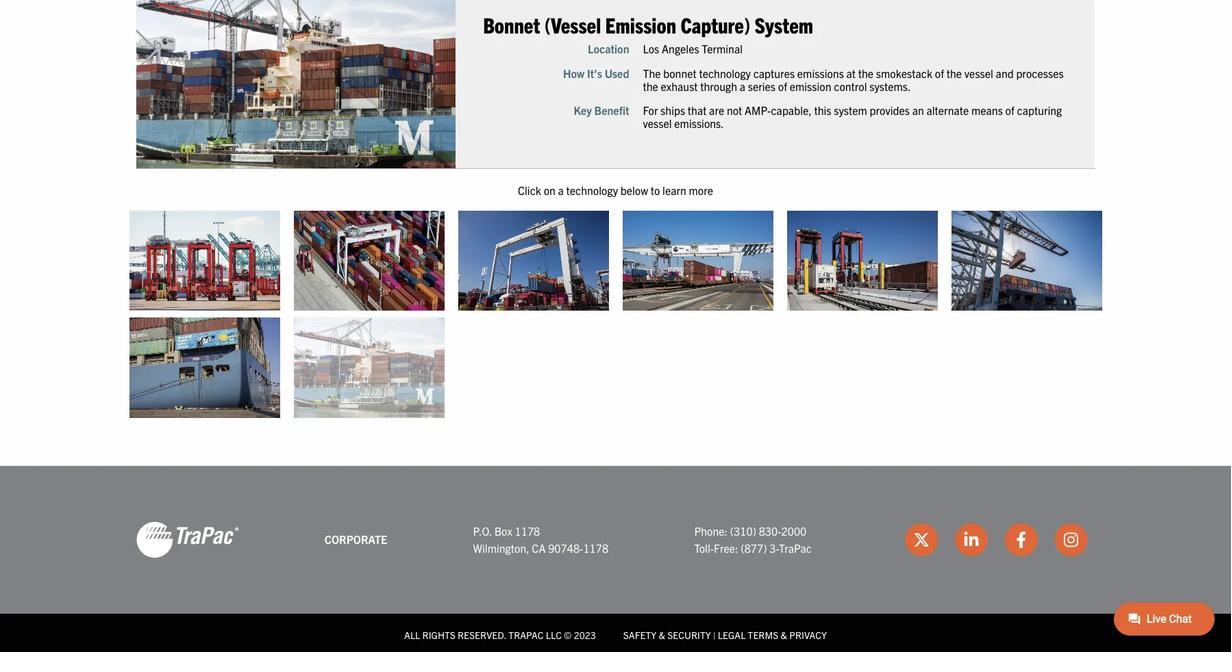 Task type: locate. For each thing, give the bounding box(es) containing it.
the
[[643, 66, 661, 80]]

emission
[[605, 11, 676, 38]]

provides
[[870, 103, 910, 117]]

footer
[[0, 467, 1231, 653]]

of right series
[[778, 79, 787, 93]]

technology
[[699, 66, 751, 80], [566, 184, 618, 197]]

the bonnet technology captures emissions at the smokestack of the vessel and processes the exhaust through a series of emission control systems.
[[643, 66, 1064, 93]]

2000
[[781, 524, 807, 538]]

this
[[814, 103, 831, 117]]

click on a technology below to learn more
[[518, 184, 713, 197]]

emission
[[790, 79, 831, 93]]

the up for
[[643, 79, 658, 93]]

1178 right ca
[[583, 542, 608, 556]]

how it's used
[[563, 66, 629, 80]]

&
[[659, 630, 665, 642], [781, 630, 787, 642]]

terminal
[[702, 42, 743, 56]]

1 horizontal spatial a
[[740, 79, 745, 93]]

to
[[651, 184, 660, 197]]

0 horizontal spatial of
[[778, 79, 787, 93]]

0 horizontal spatial vessel
[[643, 116, 672, 130]]

1 horizontal spatial vessel
[[964, 66, 993, 80]]

how
[[563, 66, 584, 80]]

0 horizontal spatial technology
[[566, 184, 618, 197]]

a left series
[[740, 79, 745, 93]]

3-
[[769, 542, 779, 556]]

ships
[[660, 103, 685, 117]]

0 vertical spatial technology
[[699, 66, 751, 80]]

learn
[[663, 184, 686, 197]]

all
[[404, 630, 420, 642]]

the right at
[[858, 66, 874, 80]]

for
[[643, 103, 658, 117]]

1178 up ca
[[515, 524, 540, 538]]

0 vertical spatial 1178
[[515, 524, 540, 538]]

vessel left emissions.
[[643, 116, 672, 130]]

control
[[834, 79, 867, 93]]

|
[[713, 630, 716, 642]]

of right means
[[1005, 103, 1014, 117]]

toll-
[[694, 542, 714, 556]]

not
[[727, 103, 742, 117]]

0 vertical spatial a
[[740, 79, 745, 93]]

of
[[935, 66, 944, 80], [778, 79, 787, 93], [1005, 103, 1014, 117]]

a
[[740, 79, 745, 93], [558, 184, 564, 197]]

1 horizontal spatial of
[[935, 66, 944, 80]]

footer containing p.o. box 1178
[[0, 467, 1231, 653]]

captures
[[753, 66, 795, 80]]

0 horizontal spatial a
[[558, 184, 564, 197]]

ca
[[532, 542, 546, 556]]

1 horizontal spatial the
[[858, 66, 874, 80]]

1 vertical spatial technology
[[566, 184, 618, 197]]

capture)
[[681, 11, 750, 38]]

0 vertical spatial vessel
[[964, 66, 993, 80]]

1178
[[515, 524, 540, 538], [583, 542, 608, 556]]

0 horizontal spatial 1178
[[515, 524, 540, 538]]

technology down "terminal"
[[699, 66, 751, 80]]

1 horizontal spatial &
[[781, 630, 787, 642]]

technology left "below"
[[566, 184, 618, 197]]

vessel
[[964, 66, 993, 80], [643, 116, 672, 130]]

2 horizontal spatial of
[[1005, 103, 1014, 117]]

of inside for ships that are not amp-capable, this system provides an alternate means of capturing vessel emissions.
[[1005, 103, 1014, 117]]

privacy
[[789, 630, 827, 642]]

that
[[688, 103, 707, 117]]

0 horizontal spatial &
[[659, 630, 665, 642]]

vessel inside for ships that are not amp-capable, this system provides an alternate means of capturing vessel emissions.
[[643, 116, 672, 130]]

the up 'alternate' on the top right
[[947, 66, 962, 80]]

safety
[[623, 630, 656, 642]]

a right the "on"
[[558, 184, 564, 197]]

1 vertical spatial vessel
[[643, 116, 672, 130]]

of right "smokestack"
[[935, 66, 944, 80]]

emissions.
[[674, 116, 724, 130]]

security
[[667, 630, 711, 642]]

rights
[[422, 630, 455, 642]]

reserved.
[[458, 630, 506, 642]]

& right terms
[[781, 630, 787, 642]]

phone:
[[694, 524, 728, 538]]

1 horizontal spatial technology
[[699, 66, 751, 80]]

key benefit
[[574, 103, 629, 117]]

trapac
[[509, 630, 544, 642]]

at
[[846, 66, 856, 80]]

0 horizontal spatial the
[[643, 79, 658, 93]]

means
[[971, 103, 1003, 117]]

an
[[912, 103, 924, 117]]

the
[[858, 66, 874, 80], [947, 66, 962, 80], [643, 79, 658, 93]]

box
[[494, 524, 512, 538]]

vessel left and
[[964, 66, 993, 80]]

& right the safety at the bottom
[[659, 630, 665, 642]]

corporate image
[[136, 521, 239, 560]]

(vessel
[[544, 11, 601, 38]]

system
[[834, 103, 867, 117]]

all rights reserved. trapac llc © 2023
[[404, 630, 596, 642]]

bonnet
[[483, 11, 540, 38]]

1 vertical spatial 1178
[[583, 542, 608, 556]]

benefit
[[594, 103, 629, 117]]



Task type: describe. For each thing, give the bounding box(es) containing it.
bonnet (vessel emission capture) system
[[483, 11, 813, 38]]

system
[[755, 11, 813, 38]]

are
[[709, 103, 724, 117]]

(877)
[[741, 542, 767, 556]]

2 & from the left
[[781, 630, 787, 642]]

corporate
[[325, 533, 387, 547]]

trapac
[[779, 542, 812, 556]]

exhaust
[[661, 79, 698, 93]]

safety & security link
[[623, 630, 711, 642]]

key
[[574, 103, 592, 117]]

through
[[700, 79, 737, 93]]

safety & security | legal terms & privacy
[[623, 630, 827, 642]]

amp-
[[745, 103, 771, 117]]

series
[[748, 79, 776, 93]]

capable,
[[771, 103, 812, 117]]

trapac los angeles automated straddle carrier image
[[129, 211, 280, 311]]

1 & from the left
[[659, 630, 665, 642]]

it's
[[587, 66, 602, 80]]

2 horizontal spatial the
[[947, 66, 962, 80]]

location
[[588, 42, 629, 56]]

p.o. box 1178 wilmington, ca 90748-1178
[[473, 524, 608, 556]]

2023
[[574, 630, 596, 642]]

(310)
[[730, 524, 756, 538]]

processes
[[1016, 66, 1064, 80]]

technology inside the bonnet technology captures emissions at the smokestack of the vessel and processes the exhaust through a series of emission control systems.
[[699, 66, 751, 80]]

terms
[[748, 630, 778, 642]]

smokestack
[[876, 66, 932, 80]]

click
[[518, 184, 541, 197]]

legal
[[718, 630, 746, 642]]

systems.
[[870, 79, 911, 93]]

and
[[996, 66, 1014, 80]]

©
[[564, 630, 572, 642]]

a inside the bonnet technology captures emissions at the smokestack of the vessel and processes the exhaust through a series of emission control systems.
[[740, 79, 745, 93]]

emissions
[[797, 66, 844, 80]]

capturing
[[1017, 103, 1062, 117]]

more
[[689, 184, 713, 197]]

on
[[544, 184, 555, 197]]

los angeles terminal
[[643, 42, 743, 56]]

1 horizontal spatial 1178
[[583, 542, 608, 556]]

los
[[643, 42, 659, 56]]

vessel inside the bonnet technology captures emissions at the smokestack of the vessel and processes the exhaust through a series of emission control systems.
[[964, 66, 993, 80]]

alternate
[[927, 103, 969, 117]]

phone: (310) 830-2000 toll-free: (877) 3-trapac
[[694, 524, 812, 556]]

used
[[605, 66, 629, 80]]

1 vertical spatial a
[[558, 184, 564, 197]]

bonnet
[[663, 66, 697, 80]]

below
[[620, 184, 648, 197]]

for ships that are not amp-capable, this system provides an alternate means of capturing vessel emissions.
[[643, 103, 1062, 130]]

free:
[[714, 542, 738, 556]]

90748-
[[548, 542, 583, 556]]

wilmington,
[[473, 542, 529, 556]]

llc
[[546, 630, 562, 642]]

830-
[[759, 524, 781, 538]]

p.o.
[[473, 524, 492, 538]]

legal terms & privacy link
[[718, 630, 827, 642]]

trapac los angeles automated stacking crane image
[[294, 211, 444, 311]]

angeles
[[662, 42, 699, 56]]



Task type: vqa. For each thing, say whether or not it's contained in the screenshot.
Toll-
yes



